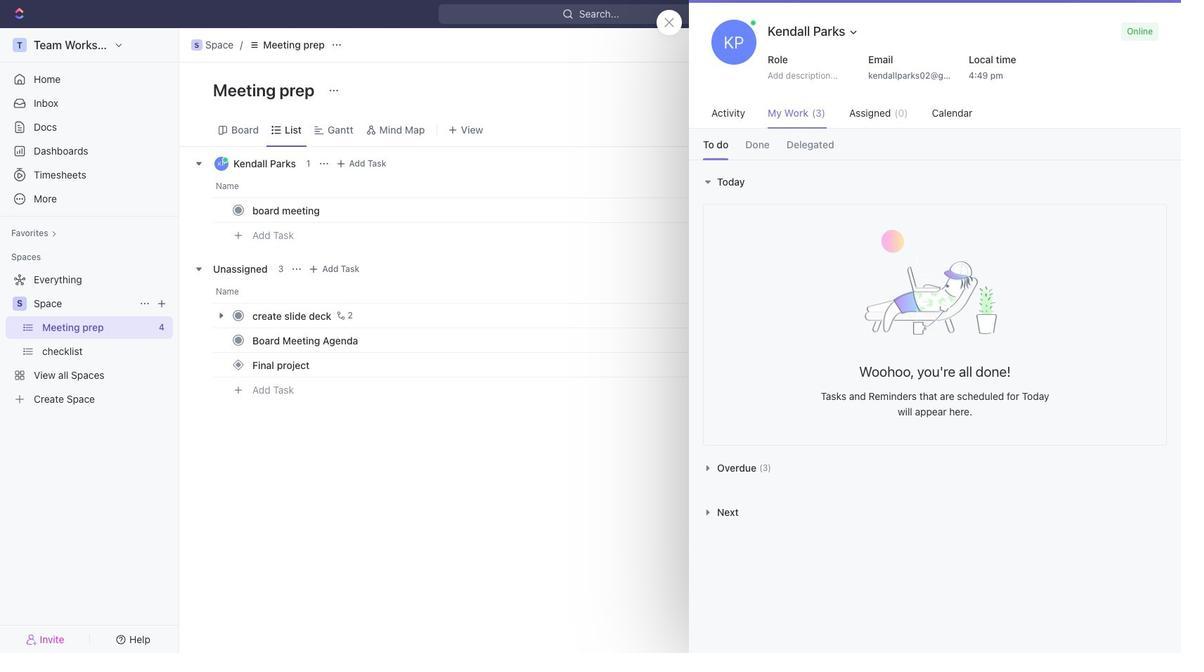 Task type: locate. For each thing, give the bounding box(es) containing it.
tab list
[[689, 129, 1181, 160]]

0 horizontal spatial space, , element
[[13, 297, 27, 311]]

space, , element
[[191, 39, 203, 51], [13, 297, 27, 311]]

tab panel
[[689, 160, 1181, 535]]

tree
[[6, 269, 173, 411]]

1 vertical spatial space, , element
[[13, 297, 27, 311]]

0 vertical spatial space, , element
[[191, 39, 203, 51]]

1 horizontal spatial space, , element
[[191, 39, 203, 51]]



Task type: vqa. For each thing, say whether or not it's contained in the screenshot.
the left Management
no



Task type: describe. For each thing, give the bounding box(es) containing it.
sidebar navigation
[[0, 28, 182, 653]]

team workspace, , element
[[13, 38, 27, 52]]

invite user image
[[26, 633, 37, 646]]

tree inside sidebar navigation
[[6, 269, 173, 411]]

space, , element inside tree
[[13, 297, 27, 311]]



